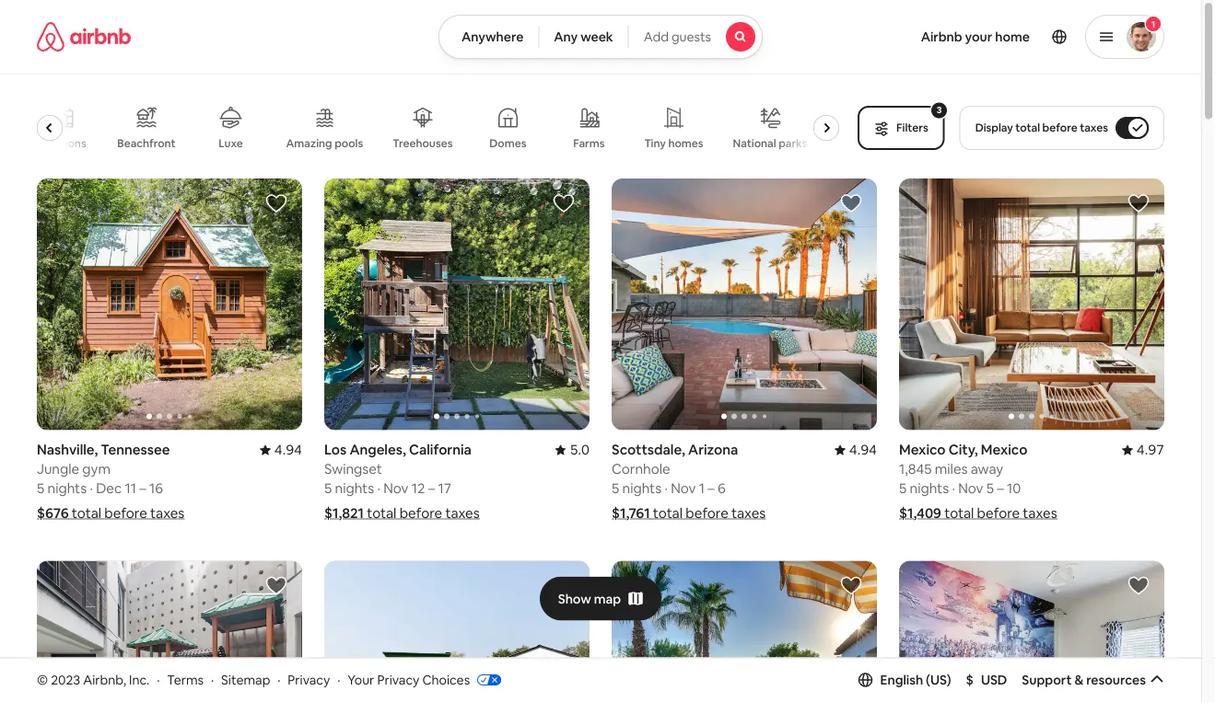 Task type: vqa. For each thing, say whether or not it's contained in the screenshot.


Task type: describe. For each thing, give the bounding box(es) containing it.
© 2023 airbnb, inc. ·
[[37, 672, 160, 689]]

– inside los angeles, california swingset 5 nights · nov 12 – 17 $1,821 total before taxes
[[428, 480, 435, 498]]

&
[[1075, 672, 1084, 689]]

none search field containing anywhere
[[438, 15, 763, 59]]

· inside scottsdale, arizona cornhole 5 nights · nov 1 – 6 $1,761 total before taxes
[[665, 480, 668, 498]]

5 inside scottsdale, arizona cornhole 5 nights · nov 1 – 6 $1,761 total before taxes
[[612, 480, 619, 498]]

los angeles, california swingset 5 nights · nov 12 – 17 $1,821 total before taxes
[[324, 441, 480, 523]]

show map button
[[540, 577, 662, 622]]

amazing pools
[[287, 136, 364, 151]]

arizona
[[688, 441, 738, 459]]

5.0 out of 5 average rating image
[[555, 441, 590, 459]]

city,
[[949, 441, 978, 459]]

miles
[[935, 461, 968, 479]]

anywhere button
[[438, 15, 539, 59]]

©
[[37, 672, 48, 689]]

taxes inside 'display total before taxes' "button"
[[1080, 121, 1108, 135]]

nights inside mexico city, mexico 1,845 miles away 5 nights · nov 5 – 10 $1,409 total before taxes
[[910, 480, 949, 498]]

– inside nashville, tennessee jungle gym 5 nights · dec 11 – 16 $676 total before taxes
[[139, 480, 146, 498]]

· right "terms"
[[211, 672, 214, 689]]

beachfront
[[118, 136, 176, 151]]

4.94 for scottsdale, arizona cornhole 5 nights · nov 1 – 6 $1,761 total before taxes
[[849, 441, 877, 459]]

dec
[[96, 480, 122, 498]]

1 inside 1 dropdown button
[[1151, 18, 1155, 30]]

2 mexico from the left
[[981, 441, 1028, 459]]

scottsdale,
[[612, 441, 685, 459]]

terms · sitemap · privacy
[[167, 672, 330, 689]]

homes
[[669, 136, 704, 151]]

nov inside los angeles, california swingset 5 nights · nov 12 – 17 $1,821 total before taxes
[[383, 480, 409, 498]]

total inside mexico city, mexico 1,845 miles away 5 nights · nov 5 – 10 $1,409 total before taxes
[[944, 505, 974, 523]]

airbnb your home
[[921, 29, 1030, 45]]

taxes inside mexico city, mexico 1,845 miles away 5 nights · nov 5 – 10 $1,409 total before taxes
[[1023, 505, 1057, 523]]

nights inside scottsdale, arizona cornhole 5 nights · nov 1 – 6 $1,761 total before taxes
[[622, 480, 662, 498]]

nashville,
[[37, 441, 98, 459]]

english
[[880, 672, 923, 689]]

4.94 out of 5 average rating image
[[260, 441, 302, 459]]

6
[[718, 480, 726, 498]]

filters
[[897, 121, 928, 135]]

· left privacy link
[[278, 672, 281, 689]]

2023
[[51, 672, 80, 689]]

tiny homes
[[645, 136, 704, 151]]

$
[[966, 672, 974, 689]]

choices
[[422, 672, 470, 689]]

before inside scottsdale, arizona cornhole 5 nights · nov 1 – 6 $1,761 total before taxes
[[686, 505, 729, 523]]

tennessee
[[101, 441, 170, 459]]

total inside scottsdale, arizona cornhole 5 nights · nov 1 – 6 $1,761 total before taxes
[[653, 505, 683, 523]]

your
[[348, 672, 374, 689]]

gym
[[82, 461, 111, 479]]

before inside nashville, tennessee jungle gym 5 nights · dec 11 – 16 $676 total before taxes
[[104, 505, 147, 523]]

add to wishlist: nashville, tennessee image
[[265, 193, 287, 215]]

any week button
[[538, 15, 629, 59]]

– inside mexico city, mexico 1,845 miles away 5 nights · nov 5 – 10 $1,409 total before taxes
[[997, 480, 1004, 498]]

before inside los angeles, california swingset 5 nights · nov 12 – 17 $1,821 total before taxes
[[400, 505, 442, 523]]

any
[[554, 29, 578, 45]]

cornhole
[[612, 461, 670, 479]]

16
[[149, 480, 163, 498]]

total inside "button"
[[1016, 121, 1040, 135]]

12
[[412, 480, 425, 498]]

4.94 for nashville, tennessee jungle gym 5 nights · dec 11 – 16 $676 total before taxes
[[274, 441, 302, 459]]

mansions
[[38, 136, 87, 151]]

national parks
[[733, 136, 808, 150]]

scottsdale, arizona cornhole 5 nights · nov 1 – 6 $1,761 total before taxes
[[612, 441, 766, 523]]

5 inside los angeles, california swingset 5 nights · nov 12 – 17 $1,821 total before taxes
[[324, 480, 332, 498]]

usd
[[981, 672, 1007, 689]]

display total before taxes button
[[960, 106, 1165, 150]]

nov inside mexico city, mexico 1,845 miles away 5 nights · nov 5 – 10 $1,409 total before taxes
[[958, 480, 983, 498]]

add guests button
[[628, 15, 763, 59]]

sitemap
[[221, 672, 270, 689]]

support & resources
[[1022, 672, 1146, 689]]

away
[[971, 461, 1003, 479]]

your privacy choices
[[348, 672, 470, 689]]

add to wishlist: scottsdale, arizona image
[[840, 193, 862, 215]]

any week
[[554, 29, 613, 45]]

angeles,
[[350, 441, 406, 459]]

resources
[[1086, 672, 1146, 689]]

nashville, tennessee jungle gym 5 nights · dec 11 – 16 $676 total before taxes
[[37, 441, 185, 523]]

support & resources button
[[1022, 672, 1164, 689]]

add to wishlist: mexico city, mexico image
[[265, 575, 287, 598]]

taxes inside nashville, tennessee jungle gym 5 nights · dec 11 – 16 $676 total before taxes
[[150, 505, 185, 523]]

airbnb your home link
[[910, 18, 1041, 56]]

before inside mexico city, mexico 1,845 miles away 5 nights · nov 5 – 10 $1,409 total before taxes
[[977, 505, 1020, 523]]

4 5 from the left
[[899, 480, 907, 498]]

add to wishlist: los angeles, california image
[[553, 193, 575, 215]]

11
[[125, 480, 136, 498]]



Task type: locate. For each thing, give the bounding box(es) containing it.
total right $1,409 at the right
[[944, 505, 974, 523]]

$1,821
[[324, 505, 364, 523]]

total inside nashville, tennessee jungle gym 5 nights · dec 11 – 16 $676 total before taxes
[[72, 505, 101, 523]]

–
[[139, 480, 146, 498], [428, 480, 435, 498], [708, 480, 715, 498], [997, 480, 1004, 498]]

10
[[1007, 480, 1021, 498]]

add to wishlist: indio, california image
[[840, 575, 862, 598]]

add
[[644, 29, 669, 45]]

privacy link
[[288, 672, 330, 689]]

total right $1,821
[[367, 505, 397, 523]]

add to wishlist: mexico city, mexico image
[[1128, 193, 1150, 215]]

1 vertical spatial 1
[[699, 480, 705, 498]]

terms link
[[167, 672, 204, 689]]

group containing national parks
[[37, 92, 847, 164]]

1 inside scottsdale, arizona cornhole 5 nights · nov 1 – 6 $1,761 total before taxes
[[699, 480, 705, 498]]

3 nov from the left
[[958, 480, 983, 498]]

1 nov from the left
[[383, 480, 409, 498]]

display
[[975, 121, 1013, 135]]

(us)
[[926, 672, 951, 689]]

5 5 from the left
[[986, 480, 994, 498]]

$ usd
[[966, 672, 1007, 689]]

nights down 'jungle'
[[47, 480, 87, 498]]

$1,761
[[612, 505, 650, 523]]

1 nights from the left
[[47, 480, 87, 498]]

nov
[[383, 480, 409, 498], [671, 480, 696, 498], [958, 480, 983, 498]]

pools
[[335, 136, 364, 151]]

parks
[[779, 136, 808, 150]]

your privacy choices link
[[348, 672, 501, 690]]

add guests
[[644, 29, 711, 45]]

5 inside nashville, tennessee jungle gym 5 nights · dec 11 – 16 $676 total before taxes
[[37, 480, 44, 498]]

– left 17
[[428, 480, 435, 498]]

mexico up 1,845
[[899, 441, 946, 459]]

english (us) button
[[858, 672, 951, 689]]

before inside "button"
[[1043, 121, 1078, 135]]

before down 11
[[104, 505, 147, 523]]

california
[[409, 441, 472, 459]]

nights down 1,845
[[910, 480, 949, 498]]

1 privacy from the left
[[288, 672, 330, 689]]

guests
[[672, 29, 711, 45]]

2 horizontal spatial nov
[[958, 480, 983, 498]]

·
[[90, 480, 93, 498], [377, 480, 380, 498], [665, 480, 668, 498], [952, 480, 955, 498], [157, 672, 160, 689], [211, 672, 214, 689], [278, 672, 281, 689], [337, 672, 340, 689]]

show map
[[558, 591, 621, 608]]

5 down 1,845
[[899, 480, 907, 498]]

3 5 from the left
[[612, 480, 619, 498]]

nov inside scottsdale, arizona cornhole 5 nights · nov 1 – 6 $1,761 total before taxes
[[671, 480, 696, 498]]

before
[[1043, 121, 1078, 135], [104, 505, 147, 523], [400, 505, 442, 523], [686, 505, 729, 523], [977, 505, 1020, 523]]

0 horizontal spatial mexico
[[899, 441, 946, 459]]

terms
[[167, 672, 204, 689]]

tiny
[[645, 136, 666, 151]]

farms
[[574, 136, 605, 151]]

nights inside los angeles, california swingset 5 nights · nov 12 – 17 $1,821 total before taxes
[[335, 480, 374, 498]]

luxe
[[219, 136, 244, 151]]

1 horizontal spatial 4.94
[[849, 441, 877, 459]]

None search field
[[438, 15, 763, 59]]

– left the 10
[[997, 480, 1004, 498]]

1 horizontal spatial privacy
[[377, 672, 419, 689]]

anywhere
[[461, 29, 524, 45]]

· left your in the left bottom of the page
[[337, 672, 340, 689]]

5.0
[[570, 441, 590, 459]]

5 down away at the right
[[986, 480, 994, 498]]

4.94 out of 5 average rating image
[[834, 441, 877, 459]]

home
[[995, 29, 1030, 45]]

privacy left your in the left bottom of the page
[[288, 672, 330, 689]]

national
[[733, 136, 777, 150]]

$676
[[37, 505, 69, 523]]

4 nights from the left
[[910, 480, 949, 498]]

· down the miles
[[952, 480, 955, 498]]

add to wishlist: driftwood, texas image
[[553, 575, 575, 598]]

nov left 12 in the bottom left of the page
[[383, 480, 409, 498]]

5
[[37, 480, 44, 498], [324, 480, 332, 498], [612, 480, 619, 498], [899, 480, 907, 498], [986, 480, 994, 498]]

– left 6
[[708, 480, 715, 498]]

before down 6
[[686, 505, 729, 523]]

0 horizontal spatial 1
[[699, 480, 705, 498]]

nov down away at the right
[[958, 480, 983, 498]]

total
[[1016, 121, 1040, 135], [72, 505, 101, 523], [367, 505, 397, 523], [653, 505, 683, 523], [944, 505, 974, 523]]

2 4.94 from the left
[[849, 441, 877, 459]]

add to wishlist: kissimmee, florida image
[[1128, 575, 1150, 598]]

0 horizontal spatial privacy
[[288, 672, 330, 689]]

1 horizontal spatial nov
[[671, 480, 696, 498]]

– right 11
[[139, 480, 146, 498]]

show
[[558, 591, 591, 608]]

taxes inside los angeles, california swingset 5 nights · nov 12 – 17 $1,821 total before taxes
[[445, 505, 480, 523]]

· down cornhole
[[665, 480, 668, 498]]

1,845
[[899, 461, 932, 479]]

nights down cornhole
[[622, 480, 662, 498]]

your
[[965, 29, 992, 45]]

1 4.94 from the left
[[274, 441, 302, 459]]

privacy
[[288, 672, 330, 689], [377, 672, 419, 689]]

5 up $1,761
[[612, 480, 619, 498]]

1
[[1151, 18, 1155, 30], [699, 480, 705, 498]]

2 5 from the left
[[324, 480, 332, 498]]

profile element
[[785, 0, 1165, 74]]

jungle
[[37, 461, 79, 479]]

display total before taxes
[[975, 121, 1108, 135]]

5 up $1,821
[[324, 480, 332, 498]]

3 nights from the left
[[622, 480, 662, 498]]

4.97
[[1137, 441, 1165, 459]]

$1,409
[[899, 505, 942, 523]]

· down swingset
[[377, 480, 380, 498]]

before down the 10
[[977, 505, 1020, 523]]

· inside mexico city, mexico 1,845 miles away 5 nights · nov 5 – 10 $1,409 total before taxes
[[952, 480, 955, 498]]

sitemap link
[[221, 672, 270, 689]]

2 privacy from the left
[[377, 672, 419, 689]]

2 – from the left
[[428, 480, 435, 498]]

map
[[594, 591, 621, 608]]

0 horizontal spatial 4.94
[[274, 441, 302, 459]]

1 mexico from the left
[[899, 441, 946, 459]]

group
[[37, 92, 847, 164], [37, 179, 302, 431], [324, 179, 590, 431], [612, 179, 877, 431], [899, 179, 1165, 431], [37, 562, 302, 703], [324, 562, 590, 703], [612, 562, 877, 703], [899, 562, 1165, 703]]

nights inside nashville, tennessee jungle gym 5 nights · dec 11 – 16 $676 total before taxes
[[47, 480, 87, 498]]

· inside nashville, tennessee jungle gym 5 nights · dec 11 – 16 $676 total before taxes
[[90, 480, 93, 498]]

airbnb
[[921, 29, 962, 45]]

1 – from the left
[[139, 480, 146, 498]]

total inside los angeles, california swingset 5 nights · nov 12 – 17 $1,821 total before taxes
[[367, 505, 397, 523]]

amazing
[[287, 136, 333, 151]]

4.94
[[274, 441, 302, 459], [849, 441, 877, 459]]

– inside scottsdale, arizona cornhole 5 nights · nov 1 – 6 $1,761 total before taxes
[[708, 480, 715, 498]]

· inside los angeles, california swingset 5 nights · nov 12 – 17 $1,821 total before taxes
[[377, 480, 380, 498]]

english (us)
[[880, 672, 951, 689]]

mexico
[[899, 441, 946, 459], [981, 441, 1028, 459]]

week
[[581, 29, 613, 45]]

privacy right your in the left bottom of the page
[[377, 672, 419, 689]]

treehouses
[[393, 136, 453, 151]]

mexico city, mexico 1,845 miles away 5 nights · nov 5 – 10 $1,409 total before taxes
[[899, 441, 1057, 523]]

taxes inside scottsdale, arizona cornhole 5 nights · nov 1 – 6 $1,761 total before taxes
[[732, 505, 766, 523]]

17
[[438, 480, 451, 498]]

domes
[[490, 136, 527, 151]]

4 – from the left
[[997, 480, 1004, 498]]

total right display
[[1016, 121, 1040, 135]]

mexico up away at the right
[[981, 441, 1028, 459]]

1 5 from the left
[[37, 480, 44, 498]]

· left dec
[[90, 480, 93, 498]]

1 horizontal spatial mexico
[[981, 441, 1028, 459]]

4.97 out of 5 average rating image
[[1122, 441, 1165, 459]]

2 nov from the left
[[671, 480, 696, 498]]

swingset
[[324, 461, 382, 479]]

support
[[1022, 672, 1072, 689]]

2 nights from the left
[[335, 480, 374, 498]]

nov left 6
[[671, 480, 696, 498]]

privacy inside "link"
[[377, 672, 419, 689]]

5 down 'jungle'
[[37, 480, 44, 498]]

total right $1,761
[[653, 505, 683, 523]]

nights down swingset
[[335, 480, 374, 498]]

los
[[324, 441, 347, 459]]

0 vertical spatial 1
[[1151, 18, 1155, 30]]

before down 12 in the bottom left of the page
[[400, 505, 442, 523]]

0 horizontal spatial nov
[[383, 480, 409, 498]]

1 horizontal spatial 1
[[1151, 18, 1155, 30]]

before right display
[[1043, 121, 1078, 135]]

taxes
[[1080, 121, 1108, 135], [150, 505, 185, 523], [445, 505, 480, 523], [732, 505, 766, 523], [1023, 505, 1057, 523]]

total down dec
[[72, 505, 101, 523]]

filters button
[[858, 106, 945, 150]]

inc.
[[129, 672, 150, 689]]

airbnb,
[[83, 672, 126, 689]]

· right inc. at the left
[[157, 672, 160, 689]]

1 button
[[1085, 15, 1165, 59]]

3 – from the left
[[708, 480, 715, 498]]



